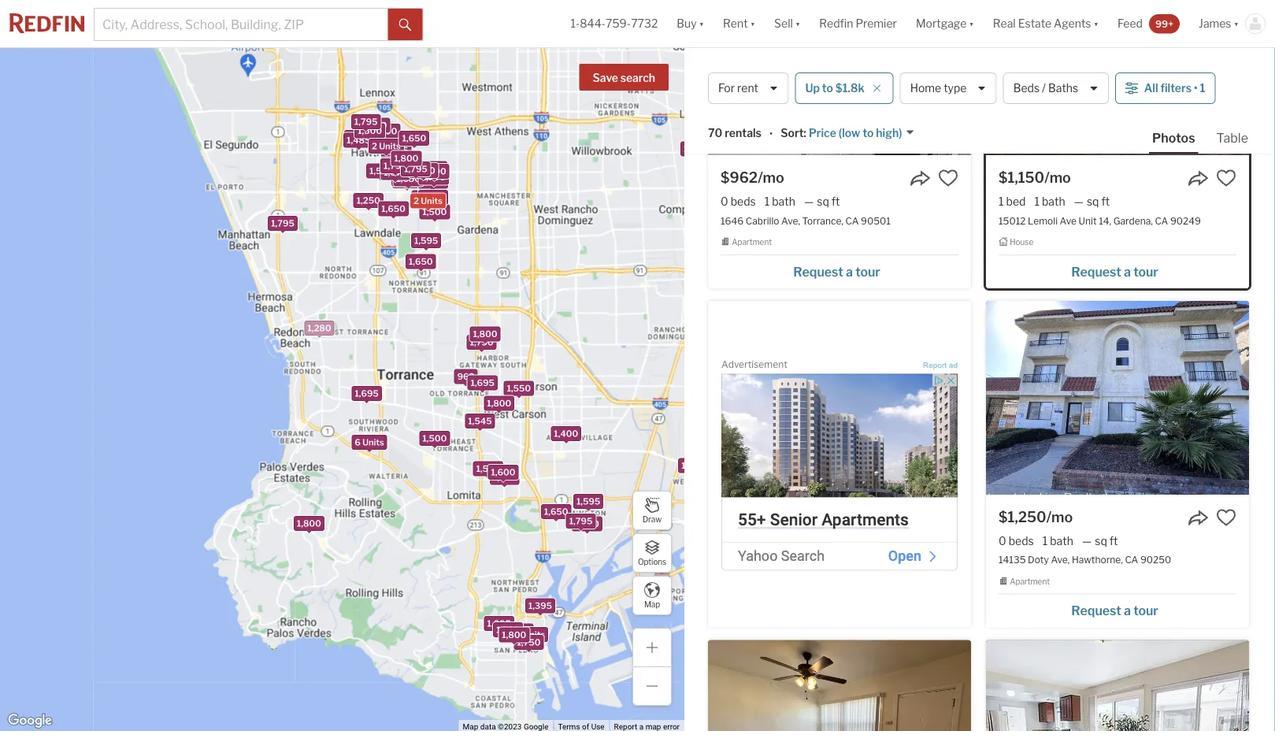 Task type: locate. For each thing, give the bounding box(es) containing it.
1,595
[[414, 235, 438, 246], [476, 464, 500, 474], [577, 496, 601, 507]]

1 favorite button image from the top
[[1217, 168, 1237, 188]]

1 horizontal spatial 2
[[414, 196, 419, 206]]

0 vertical spatial apartment
[[732, 237, 772, 247]]

0 horizontal spatial to
[[822, 81, 834, 95]]

sq up unit
[[1087, 195, 1100, 208]]

favorite button image
[[1217, 168, 1237, 188], [1217, 507, 1237, 528]]

filters
[[1161, 81, 1192, 95]]

0 vertical spatial favorite button image
[[1217, 168, 1237, 188]]

1 horizontal spatial •
[[1195, 81, 1198, 95]]

— sq ft
[[804, 195, 840, 208], [1074, 195, 1110, 208], [1083, 534, 1118, 547]]

to right the up
[[822, 81, 834, 95]]

request a tour button for $1,150 /mo
[[999, 258, 1237, 282]]

1 horizontal spatial apartment
[[1010, 577, 1050, 586]]

apartment down cabrillo
[[732, 237, 772, 247]]

save search
[[593, 71, 656, 85]]

1 horizontal spatial 1,595
[[476, 464, 500, 474]]

2 horizontal spatial 1,595
[[577, 496, 601, 507]]

(low
[[839, 126, 861, 140]]

1,595 down 1,445
[[414, 235, 438, 246]]

apartment
[[732, 237, 772, 247], [1010, 577, 1050, 586]]

tour
[[856, 264, 881, 279], [1134, 264, 1159, 279], [1134, 603, 1159, 619]]

0 vertical spatial to
[[822, 81, 834, 95]]

request a tour down hawthorne,
[[1072, 603, 1159, 619]]

0 beds
[[721, 195, 756, 208], [999, 534, 1034, 547]]

1,395
[[529, 601, 552, 611]]

photo of 14135 doty ave, hawthorne, ca 90250 image
[[987, 301, 1250, 495]]

962
[[457, 371, 475, 382]]

2 units up the 1,675
[[372, 141, 401, 151]]

ave, right doty
[[1051, 554, 1070, 566]]

▾ right james at the right top of page
[[1234, 17, 1239, 30]]

1 vertical spatial to
[[863, 126, 874, 140]]

1 bath up doty
[[1043, 534, 1074, 547]]

/mo up ave
[[1045, 169, 1072, 186]]

sq for $962 /mo
[[817, 195, 830, 208]]

units up the 1,675
[[379, 141, 401, 151]]

apartments
[[842, 63, 942, 85]]

a for $1,250 /mo
[[1124, 603, 1131, 619]]

a for $1,150 /mo
[[1124, 264, 1131, 279]]

sort :
[[781, 126, 807, 140]]

ca
[[846, 215, 859, 226], [1155, 215, 1169, 226], [1125, 554, 1139, 566]]

0 vertical spatial 1,250
[[396, 176, 419, 186]]

1 vertical spatial 2 units
[[414, 196, 443, 206]]

1 bath
[[765, 195, 796, 208], [1035, 195, 1066, 208], [1043, 534, 1074, 547]]

1 up cabrillo
[[765, 195, 770, 208]]

tour down 90250
[[1134, 603, 1159, 619]]

request a tour button down 14,
[[999, 258, 1237, 282]]

0 horizontal spatial 1,525
[[370, 166, 393, 176]]

map button
[[633, 576, 672, 615]]

90249
[[1171, 215, 1202, 226]]

2 horizontal spatial 2 units
[[516, 629, 545, 640]]

0 vertical spatial 0
[[721, 195, 729, 208]]

apartment for $1,250
[[1010, 577, 1050, 586]]

sq for $1,150 /mo
[[1087, 195, 1100, 208]]

price (low to high) button
[[807, 126, 915, 141]]

all filters • 1
[[1145, 81, 1206, 95]]

759-
[[606, 17, 631, 30]]

2
[[372, 141, 377, 151], [414, 196, 419, 206], [516, 629, 522, 640]]

request down torrance,
[[794, 264, 844, 279]]

apartment for $962
[[732, 237, 772, 247]]

type
[[944, 81, 967, 95]]

1 horizontal spatial 0 beds
[[999, 534, 1034, 547]]

0 up 14135
[[999, 534, 1007, 547]]

/mo up doty
[[1047, 508, 1073, 525]]

beds up 14135
[[1009, 534, 1034, 547]]

0 horizontal spatial 2 units
[[372, 141, 401, 151]]

1 horizontal spatial 1,250
[[396, 176, 419, 186]]

▾ for buy ▾
[[699, 17, 704, 30]]

draw
[[643, 515, 662, 524]]

0 horizontal spatial 1,550
[[404, 169, 428, 179]]

high)
[[876, 126, 903, 140]]

request a tour for $962 /mo
[[794, 264, 881, 279]]

table button
[[1214, 129, 1252, 152]]

— sq ft for $962 /mo
[[804, 195, 840, 208]]

0 horizontal spatial ca
[[846, 215, 859, 226]]

beds up 1646
[[731, 195, 756, 208]]

2 units down 1,445
[[414, 196, 443, 206]]

mortgage ▾ button
[[916, 0, 975, 47]]

favorite button checkbox for $1,250 /mo
[[1217, 507, 1237, 528]]

1 for $962 /mo
[[765, 195, 770, 208]]

0 horizontal spatial beds
[[731, 195, 756, 208]]

1 horizontal spatial 2 units
[[414, 196, 443, 206]]

1 horizontal spatial ave,
[[1051, 554, 1070, 566]]

rent
[[723, 17, 748, 30], [973, 63, 1013, 85]]

map
[[644, 600, 660, 609]]

0 vertical spatial beds
[[731, 195, 756, 208]]

ave, for $962 /mo
[[782, 215, 800, 226]]

1 bath up lemoli
[[1035, 195, 1066, 208]]

tour down gardena,
[[1134, 264, 1159, 279]]

sq up hawthorne,
[[1095, 534, 1108, 547]]

favorite button checkbox for $1,150 /mo
[[1217, 168, 1237, 188]]

3 ▾ from the left
[[796, 17, 801, 30]]

1,750 left 1,445
[[384, 160, 407, 170]]

photo of 15012 lemoli ave unit 14, gardena, ca 90249 image
[[987, 0, 1250, 155]]

1 up doty
[[1043, 534, 1048, 547]]

1 favorite button checkbox from the top
[[1217, 168, 1237, 188]]

0 horizontal spatial apartment
[[732, 237, 772, 247]]

— for $1,250 /mo
[[1083, 534, 1092, 547]]

▾ right agents
[[1094, 17, 1099, 30]]

request down hawthorne,
[[1072, 603, 1122, 619]]

1 vertical spatial 0 beds
[[999, 534, 1034, 547]]

report ad
[[924, 361, 958, 369]]

2 horizontal spatial 2
[[516, 629, 522, 640]]

to right (low
[[863, 126, 874, 140]]

2 favorite button checkbox from the top
[[1217, 507, 1237, 528]]

844-
[[580, 17, 606, 30]]

1 horizontal spatial beds
[[1009, 534, 1034, 547]]

baths
[[1049, 81, 1079, 95]]

6 units
[[355, 438, 384, 448]]

feed
[[1118, 17, 1143, 30]]

0 horizontal spatial 2
[[372, 141, 377, 151]]

request for $1,150 /mo
[[1072, 264, 1122, 279]]

7732
[[631, 17, 658, 30]]

a down 14135 doty ave, hawthorne, ca 90250
[[1124, 603, 1131, 619]]

to
[[822, 81, 834, 95], [863, 126, 874, 140]]

up to $1.8k button
[[795, 72, 894, 104]]

ca left 90501
[[846, 215, 859, 226]]

1 up lemoli
[[1035, 195, 1040, 208]]

• for 70 rentals •
[[770, 127, 773, 141]]

1 horizontal spatial 1,400
[[554, 429, 579, 439]]

ave, right cabrillo
[[782, 215, 800, 226]]

0 up 1646
[[721, 195, 729, 208]]

request
[[794, 264, 844, 279], [1072, 264, 1122, 279], [1072, 603, 1122, 619]]

ft up hawthorne,
[[1110, 534, 1118, 547]]

request a tour button
[[721, 258, 959, 282], [999, 258, 1237, 282], [999, 598, 1237, 621]]

0 beds up 14135
[[999, 534, 1034, 547]]

1 vertical spatial favorite button image
[[1217, 507, 1237, 528]]

estate
[[1019, 17, 1052, 30]]

2 units down 1,395
[[516, 629, 545, 640]]

1 vertical spatial 0
[[999, 534, 1007, 547]]

▾ right mortgage
[[969, 17, 975, 30]]

request a tour down torrance,
[[794, 264, 881, 279]]

— up 14135 doty ave, hawthorne, ca 90250
[[1083, 534, 1092, 547]]

for rent button
[[708, 72, 789, 104]]

sort
[[781, 126, 804, 140]]

2 ▾ from the left
[[751, 17, 756, 30]]

favorite button image
[[938, 168, 959, 188]]

for
[[719, 81, 735, 95]]

request a tour button down hawthorne,
[[999, 598, 1237, 621]]

0 vertical spatial •
[[1195, 81, 1198, 95]]

1 vertical spatial 1,400
[[554, 429, 579, 439]]

0 beds for $962
[[721, 195, 756, 208]]

1,550
[[404, 169, 428, 179], [507, 383, 531, 394]]

$1,150 /mo
[[999, 169, 1072, 186]]

save
[[593, 71, 618, 85]]

1,595 left draw "button"
[[577, 496, 601, 507]]

1 vertical spatial rent
[[973, 63, 1013, 85]]

•
[[1195, 81, 1198, 95], [770, 127, 773, 141]]

buy ▾
[[677, 17, 704, 30]]

99+
[[1156, 18, 1174, 29]]

sq for $1,250 /mo
[[1095, 534, 1108, 547]]

a down gardena,
[[1124, 264, 1131, 279]]

4 ▾ from the left
[[969, 17, 975, 30]]

real estate agents ▾ button
[[984, 0, 1109, 47]]

6 ▾ from the left
[[1234, 17, 1239, 30]]

— sq ft up unit
[[1074, 195, 1110, 208]]

/mo up cabrillo
[[758, 169, 785, 186]]

▾ for rent ▾
[[751, 17, 756, 30]]

sq up torrance,
[[817, 195, 830, 208]]

0 vertical spatial rent
[[723, 17, 748, 30]]

1-
[[571, 17, 580, 30]]

favorite button checkbox
[[1217, 168, 1237, 188], [1217, 507, 1237, 528]]

1
[[1200, 81, 1206, 95], [765, 195, 770, 208], [999, 195, 1004, 208], [1035, 195, 1040, 208], [1043, 534, 1048, 547]]

apartment down doty
[[1010, 577, 1050, 586]]

0 horizontal spatial 1,250
[[357, 196, 380, 206]]

2 favorite button image from the top
[[1217, 507, 1237, 528]]

0 horizontal spatial 1,595
[[414, 235, 438, 246]]

real estate agents ▾ link
[[993, 0, 1099, 47]]

rent right for at the right of the page
[[973, 63, 1013, 85]]

request down 15012 lemoli ave unit 14, gardena, ca 90249 on the top of the page
[[1072, 264, 1122, 279]]

beds
[[1014, 81, 1040, 95]]

0 vertical spatial 1,595
[[414, 235, 438, 246]]

— for $962 /mo
[[804, 195, 814, 208]]

1 inside button
[[1200, 81, 1206, 95]]

bath up lemoli
[[1042, 195, 1066, 208]]

0 beds up 1646
[[721, 195, 756, 208]]

— sq ft up hawthorne,
[[1083, 534, 1118, 547]]

request a tour down 14,
[[1072, 264, 1159, 279]]

ca left 90250
[[1125, 554, 1139, 566]]

bath for $1,150 /mo
[[1042, 195, 1066, 208]]

90250
[[1141, 554, 1172, 566]]

beds / baths
[[1014, 81, 1079, 95]]

james
[[1199, 17, 1232, 30]]

bath up cabrillo
[[772, 195, 796, 208]]

1,400
[[373, 126, 397, 136], [554, 429, 579, 439]]

tour for $962 /mo
[[856, 264, 881, 279]]

0 vertical spatial favorite button checkbox
[[1217, 168, 1237, 188]]

1 bath for $1,150
[[1035, 195, 1066, 208]]

tour down 90501
[[856, 264, 881, 279]]

0 horizontal spatial 0
[[721, 195, 729, 208]]

units down 1,445
[[421, 196, 443, 206]]

photos
[[1153, 130, 1196, 145]]

2 vertical spatial 2 units
[[516, 629, 545, 640]]

options button
[[633, 533, 672, 573]]

0 horizontal spatial •
[[770, 127, 773, 141]]

1,595 down 1,545
[[476, 464, 500, 474]]

a down 1646 cabrillo ave, torrance, ca 90501
[[846, 264, 853, 279]]

1 bath up cabrillo
[[765, 195, 796, 208]]

request a tour
[[794, 264, 881, 279], [1072, 264, 1159, 279], [1072, 603, 1159, 619]]

▾ left the sell
[[751, 17, 756, 30]]

1 right filters
[[1200, 81, 1206, 95]]

torrance,
[[803, 215, 844, 226]]

beds
[[731, 195, 756, 208], [1009, 534, 1034, 547]]

1,795
[[354, 116, 378, 127], [384, 161, 407, 171], [404, 164, 428, 174], [271, 218, 295, 228], [569, 516, 593, 526]]

0 horizontal spatial rent
[[723, 17, 748, 30]]

• left sort
[[770, 127, 773, 141]]

1 vertical spatial favorite button checkbox
[[1217, 507, 1237, 528]]

sell ▾ button
[[775, 0, 801, 47]]

rent right buy ▾
[[723, 17, 748, 30]]

/mo for $1,150
[[1045, 169, 1072, 186]]

favorite button checkbox
[[938, 168, 959, 188]]

1,800
[[394, 153, 419, 164], [473, 329, 498, 339], [487, 398, 512, 408], [297, 518, 321, 529], [502, 630, 527, 640]]

ft up 14,
[[1102, 195, 1110, 208]]

photos button
[[1150, 129, 1214, 154]]

mortgage
[[916, 17, 967, 30]]

—
[[804, 195, 814, 208], [1074, 195, 1084, 208], [1083, 534, 1092, 547]]

• right filters
[[1195, 81, 1198, 95]]

0 vertical spatial 0 beds
[[721, 195, 756, 208]]

redfin premier button
[[810, 0, 907, 47]]

0 vertical spatial ave,
[[782, 215, 800, 226]]

1,700
[[423, 166, 447, 177], [422, 172, 446, 182]]

1 vertical spatial ave,
[[1051, 554, 1070, 566]]

0 vertical spatial 2
[[372, 141, 377, 151]]

1 horizontal spatial to
[[863, 126, 874, 140]]

beds for $962
[[731, 195, 756, 208]]

0 horizontal spatial 0 beds
[[721, 195, 756, 208]]

— up 1646 cabrillo ave, torrance, ca 90501
[[804, 195, 814, 208]]

1 vertical spatial beds
[[1009, 534, 1034, 547]]

1646
[[721, 215, 744, 226]]

1 horizontal spatial ca
[[1125, 554, 1139, 566]]

1,750 down the 1,766
[[517, 638, 541, 648]]

1 vertical spatial •
[[770, 127, 773, 141]]

ft up torrance,
[[832, 195, 840, 208]]

1 ▾ from the left
[[699, 17, 704, 30]]

0 horizontal spatial 1,400
[[373, 126, 397, 136]]

0 horizontal spatial ave,
[[782, 215, 800, 226]]

1 horizontal spatial 0
[[999, 534, 1007, 547]]

• inside the 70 rentals •
[[770, 127, 773, 141]]

— sq ft up torrance,
[[804, 195, 840, 208]]

bath up 14135 doty ave, hawthorne, ca 90250
[[1051, 534, 1074, 547]]

bath for $962 /mo
[[772, 195, 796, 208]]

2 vertical spatial 2
[[516, 629, 522, 640]]

all filters • 1 button
[[1116, 72, 1216, 104]]

save search button
[[580, 64, 669, 91]]

1,650
[[402, 133, 426, 144], [684, 144, 708, 154], [420, 163, 444, 174], [397, 174, 421, 184], [415, 193, 439, 203], [382, 204, 406, 214], [409, 256, 433, 267], [544, 507, 568, 517]]

hawthorne,
[[1072, 554, 1123, 566]]

google image
[[4, 711, 56, 731]]

1 horizontal spatial 1,550
[[507, 383, 531, 394]]

— up unit
[[1074, 195, 1084, 208]]

• inside all filters • 1 button
[[1195, 81, 1198, 95]]

▾ right buy
[[699, 17, 704, 30]]

1 vertical spatial apartment
[[1010, 577, 1050, 586]]

ca left 90249
[[1155, 215, 1169, 226]]

request a tour button down torrance,
[[721, 258, 959, 282]]

1 vertical spatial 1,550
[[507, 383, 531, 394]]

bed
[[1007, 195, 1026, 208]]

1 horizontal spatial 1,525
[[682, 461, 705, 471]]

buy
[[677, 17, 697, 30]]

70 rentals •
[[708, 126, 773, 141]]

▾ right the sell
[[796, 17, 801, 30]]

1 vertical spatial 1,525
[[682, 461, 705, 471]]

gardena,
[[1114, 215, 1153, 226]]



Task type: describe. For each thing, give the bounding box(es) containing it.
1,485
[[347, 135, 371, 145]]

unit
[[1079, 215, 1097, 226]]

beach
[[787, 63, 838, 85]]

request for $1,250 /mo
[[1072, 603, 1122, 619]]

request a tour for $1,250 /mo
[[1072, 603, 1159, 619]]

request a tour button for $962 /mo
[[721, 258, 959, 282]]

1 bed
[[999, 195, 1026, 208]]

remove up to $1.8k image
[[873, 84, 882, 93]]

all
[[1145, 81, 1159, 95]]

5 ▾ from the left
[[1094, 17, 1099, 30]]

price (low to high)
[[809, 126, 903, 140]]

$1.8k
[[836, 81, 865, 95]]

$962 /mo
[[721, 169, 785, 186]]

request for $962 /mo
[[794, 264, 844, 279]]

$1,250
[[999, 508, 1047, 525]]

0 vertical spatial 1,400
[[373, 126, 397, 136]]

ad
[[949, 361, 958, 369]]

1 vertical spatial 1,595
[[476, 464, 500, 474]]

tour for $1,250 /mo
[[1134, 603, 1159, 619]]

1 vertical spatial 2
[[414, 196, 419, 206]]

sell
[[775, 17, 793, 30]]

$1,150
[[999, 169, 1045, 186]]

6
[[355, 438, 361, 448]]

14,
[[1099, 215, 1112, 226]]

1,750 right the 1,675
[[412, 165, 435, 176]]

1-844-759-7732
[[571, 17, 658, 30]]

1 vertical spatial 1,250
[[357, 196, 380, 206]]

ca for $1,250 /mo
[[1125, 554, 1139, 566]]

$1,250 /mo
[[999, 508, 1073, 525]]

1,445
[[423, 165, 446, 175]]

• for all filters • 1
[[1195, 81, 1198, 95]]

buy ▾ button
[[677, 0, 704, 47]]

— for $1,150 /mo
[[1074, 195, 1084, 208]]

units right 6
[[363, 438, 384, 448]]

1 for $1,150 /mo
[[1035, 195, 1040, 208]]

redfin
[[820, 17, 854, 30]]

1,750 up 962
[[470, 337, 494, 347]]

/
[[1043, 81, 1046, 95]]

favorite button image for $1,150 /mo
[[1217, 168, 1237, 188]]

2 horizontal spatial ca
[[1155, 215, 1169, 226]]

1,766
[[496, 625, 520, 635]]

ca for $962 /mo
[[846, 215, 859, 226]]

ave
[[1060, 215, 1077, 226]]

1,280
[[308, 323, 331, 333]]

1-844-759-7732 link
[[571, 17, 658, 30]]

submit search image
[[399, 19, 412, 31]]

City, Address, School, Building, ZIP search field
[[95, 9, 388, 40]]

doty
[[1028, 554, 1049, 566]]

beds for $1,250
[[1009, 534, 1034, 547]]

mortgage ▾
[[916, 17, 975, 30]]

up
[[806, 81, 820, 95]]

2 vertical spatial 1,595
[[577, 496, 601, 507]]

cabrillo
[[746, 215, 780, 226]]

sell ▾
[[775, 17, 801, 30]]

14135 doty ave, hawthorne, ca 90250
[[999, 554, 1172, 566]]

0 beds for $1,250
[[999, 534, 1034, 547]]

rent
[[738, 81, 759, 95]]

price
[[809, 126, 837, 140]]

up to $1.8k
[[806, 81, 865, 95]]

map region
[[0, 0, 712, 731]]

0 vertical spatial 2 units
[[372, 141, 401, 151]]

1 left bed
[[999, 195, 1004, 208]]

$962
[[721, 169, 758, 186]]

sell ▾ button
[[765, 0, 810, 47]]

1,545
[[468, 416, 492, 426]]

ft for $1,150 /mo
[[1102, 195, 1110, 208]]

photo of 15006 kingsdale ave, lawndale, ca 90260 image
[[708, 640, 972, 731]]

1 horizontal spatial rent
[[973, 63, 1013, 85]]

90501
[[861, 215, 891, 226]]

photo of 1646 cabrillo ave, torrance, ca 90501 image
[[708, 0, 972, 155]]

15012
[[999, 215, 1026, 226]]

— sq ft for $1,150 /mo
[[1074, 195, 1110, 208]]

0 vertical spatial 1,525
[[370, 166, 393, 176]]

rentals
[[725, 126, 762, 140]]

ave, for $1,250 /mo
[[1051, 554, 1070, 566]]

units right the 1,766
[[524, 629, 545, 640]]

0 for $962 /mo
[[721, 195, 729, 208]]

james ▾
[[1199, 17, 1239, 30]]

lemoli
[[1028, 215, 1058, 226]]

photo of 413 n prospect ave, redondo beach, ca 90277 image
[[987, 640, 1250, 731]]

▾ for mortgage ▾
[[969, 17, 975, 30]]

a for $962 /mo
[[846, 264, 853, 279]]

redondo beach apartments for rent
[[708, 63, 1013, 85]]

ft for $1,250 /mo
[[1110, 534, 1118, 547]]

agents
[[1054, 17, 1092, 30]]

/mo for $962
[[758, 169, 785, 186]]

for
[[946, 63, 970, 85]]

request a tour button for $1,250 /mo
[[999, 598, 1237, 621]]

real
[[993, 17, 1016, 30]]

/mo for $1,250
[[1047, 508, 1073, 525]]

table
[[1217, 130, 1249, 145]]

tour for $1,150 /mo
[[1134, 264, 1159, 279]]

1 bath for $1,250
[[1043, 534, 1074, 547]]

real estate agents ▾
[[993, 17, 1099, 30]]

— sq ft for $1,250 /mo
[[1083, 534, 1118, 547]]

1 bath for $962
[[765, 195, 796, 208]]

1,600
[[491, 467, 516, 478]]

advertisement
[[722, 358, 788, 370]]

rent inside rent ▾ dropdown button
[[723, 17, 748, 30]]

70
[[708, 126, 723, 140]]

ft for $962 /mo
[[832, 195, 840, 208]]

▾ for sell ▾
[[796, 17, 801, 30]]

report
[[924, 361, 947, 369]]

search
[[621, 71, 656, 85]]

▾ for james ▾
[[1234, 17, 1239, 30]]

favorite button image for $1,250 /mo
[[1217, 507, 1237, 528]]

1,575
[[493, 472, 516, 483]]

redfin premier
[[820, 17, 897, 30]]

options
[[638, 557, 667, 567]]

draw button
[[633, 491, 672, 530]]

mortgage ▾ button
[[907, 0, 984, 47]]

report ad button
[[924, 361, 958, 373]]

14135
[[999, 554, 1026, 566]]

1 for $1,250 /mo
[[1043, 534, 1048, 547]]

0 for $1,250 /mo
[[999, 534, 1007, 547]]

for rent
[[719, 81, 759, 95]]

0 vertical spatial 1,550
[[404, 169, 428, 179]]

:
[[804, 126, 807, 140]]

request a tour for $1,150 /mo
[[1072, 264, 1159, 279]]

ad region
[[722, 374, 958, 571]]

bath for $1,250 /mo
[[1051, 534, 1074, 547]]

rent ▾ button
[[714, 0, 765, 47]]

rent ▾
[[723, 17, 756, 30]]



Task type: vqa. For each thing, say whether or not it's contained in the screenshot.
0 beds to the right
yes



